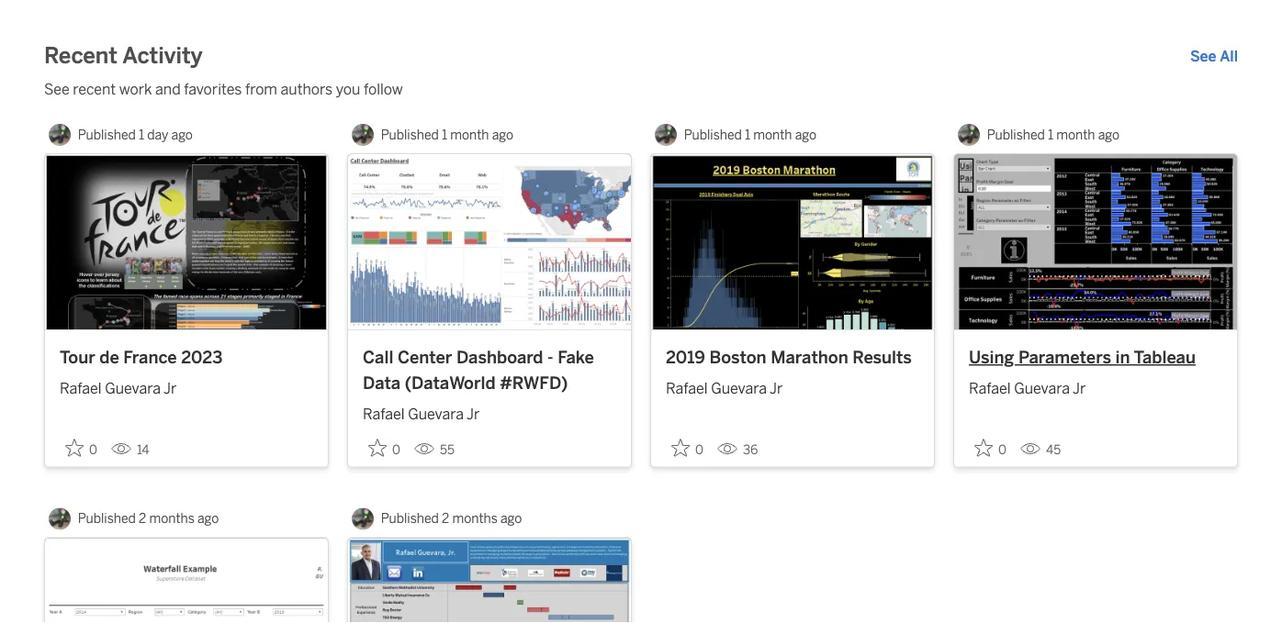Task type: locate. For each thing, give the bounding box(es) containing it.
4 0 from the left
[[999, 443, 1007, 458]]

1 for center
[[442, 127, 448, 142]]

0 horizontal spatial months
[[149, 512, 195, 527]]

rafael down data
[[363, 405, 405, 423]]

published for boston
[[684, 127, 742, 142]]

rafael guevara jr link down 2019 boston marathon results
[[666, 371, 920, 400]]

1 horizontal spatial 2
[[442, 512, 450, 527]]

add favorite button left 14
[[60, 434, 104, 463]]

1 for de
[[139, 127, 144, 142]]

1 0 from the left
[[89, 443, 97, 458]]

0 left 55 views element
[[392, 443, 401, 458]]

month
[[450, 127, 489, 142], [754, 127, 792, 142], [1057, 127, 1096, 142]]

add favorite button for 2019 boston marathon results
[[666, 434, 710, 463]]

2 down 14
[[139, 512, 146, 527]]

published for de
[[78, 127, 136, 142]]

0 horizontal spatial see
[[44, 80, 70, 98]]

1 horizontal spatial published 1 month ago
[[684, 127, 817, 142]]

55 views element
[[407, 435, 462, 465]]

2 2 from the left
[[442, 512, 450, 527]]

0 horizontal spatial published 1 month ago
[[381, 127, 514, 142]]

rafael guevara jr link for marathon
[[666, 371, 920, 400]]

1 horizontal spatial see
[[1191, 47, 1217, 65]]

jr down using parameters in tableau
[[1073, 380, 1086, 398]]

see left all
[[1191, 47, 1217, 65]]

0 vertical spatial see
[[1191, 47, 1217, 65]]

1 workbook thumbnail image from the left
[[45, 154, 328, 330]]

workbook thumbnail image
[[45, 154, 328, 330], [348, 154, 631, 330], [651, 154, 934, 330], [955, 154, 1238, 330]]

guevara down boston
[[711, 380, 767, 398]]

1 month from the left
[[450, 127, 489, 142]]

guevara
[[105, 380, 161, 398], [711, 380, 767, 398], [1015, 380, 1070, 398], [408, 405, 464, 423]]

ago
[[171, 127, 193, 142], [492, 127, 514, 142], [795, 127, 817, 142], [1099, 127, 1120, 142], [197, 512, 219, 527], [501, 512, 522, 527]]

0
[[89, 443, 97, 458], [392, 443, 401, 458], [696, 443, 704, 458], [999, 443, 1007, 458]]

jr down 2019 boston marathon results
[[770, 380, 783, 398]]

months
[[149, 512, 195, 527], [452, 512, 498, 527]]

published 1 day ago
[[78, 127, 193, 142]]

rafael guevara jr for de
[[60, 380, 177, 398]]

rafael guevara jr link for dashboard
[[363, 396, 617, 425]]

france
[[123, 348, 177, 368]]

1 rafael guevara jr image from the top
[[49, 124, 71, 146]]

months down 55
[[452, 512, 498, 527]]

rafael
[[60, 380, 102, 398], [666, 380, 708, 398], [969, 380, 1011, 398], [363, 405, 405, 423]]

1 add favorite button from the left
[[60, 434, 104, 463]]

recent activity
[[44, 43, 203, 69]]

rafael guevara jr down boston
[[666, 380, 783, 398]]

0 horizontal spatial month
[[450, 127, 489, 142]]

0 for tour
[[89, 443, 97, 458]]

-
[[548, 348, 554, 368]]

day
[[147, 127, 169, 142]]

1 horizontal spatial add favorite button
[[666, 434, 710, 463]]

1 horizontal spatial published 2 months ago
[[381, 512, 522, 527]]

Add Favorite button
[[60, 434, 104, 463], [969, 434, 1013, 463]]

add favorite button left 36 at the right bottom
[[666, 434, 710, 463]]

rafael guevara jr down 'using'
[[969, 380, 1086, 398]]

3 published 1 month ago from the left
[[988, 127, 1120, 142]]

call center dashboard - fake data (dataworld #rwfd)
[[363, 348, 594, 393]]

2 0 from the left
[[392, 443, 401, 458]]

0 vertical spatial rafael guevara jr image
[[49, 124, 71, 146]]

2 published 1 month ago from the left
[[684, 127, 817, 142]]

rafael guevara jr up 55 views element
[[363, 405, 480, 423]]

rafael guevara jr image
[[49, 124, 71, 146], [49, 509, 71, 531]]

ago for marathon
[[795, 127, 817, 142]]

guevara down tour de france 2023
[[105, 380, 161, 398]]

call
[[363, 348, 394, 368]]

#rwfd)
[[500, 373, 568, 393]]

from
[[245, 80, 277, 98]]

0 horizontal spatial add favorite button
[[60, 434, 104, 463]]

4 1 from the left
[[1048, 127, 1054, 142]]

0 horizontal spatial published 2 months ago
[[78, 512, 219, 527]]

published 2 months ago
[[78, 512, 219, 527], [381, 512, 522, 527]]

1
[[139, 127, 144, 142], [442, 127, 448, 142], [745, 127, 751, 142], [1048, 127, 1054, 142]]

0 left '14 views' element
[[89, 443, 97, 458]]

1 vertical spatial see
[[44, 80, 70, 98]]

rafael for using parameters in tableau
[[969, 380, 1011, 398]]

guevara for boston
[[711, 380, 767, 398]]

tableau
[[1134, 348, 1196, 368]]

published for center
[[381, 127, 439, 142]]

see left recent
[[44, 80, 70, 98]]

0 horizontal spatial 2
[[139, 512, 146, 527]]

1 vertical spatial rafael guevara jr image
[[49, 509, 71, 531]]

call center dashboard - fake data (dataworld #rwfd) link
[[363, 345, 617, 396]]

1 horizontal spatial months
[[452, 512, 498, 527]]

1 add favorite button from the left
[[363, 434, 407, 463]]

rafael down the tour
[[60, 380, 102, 398]]

published 1 month ago
[[381, 127, 514, 142], [684, 127, 817, 142], [988, 127, 1120, 142]]

published 1 month ago for boston
[[684, 127, 817, 142]]

published 2 months ago down 14
[[78, 512, 219, 527]]

jr down tour de france 2023 link
[[164, 380, 177, 398]]

45
[[1047, 443, 1061, 458]]

rafael guevara jr link
[[60, 371, 313, 400], [666, 371, 920, 400], [969, 371, 1223, 400], [363, 396, 617, 425]]

rafael guevara jr link down using parameters in tableau
[[969, 371, 1223, 400]]

rafael guevara jr link for in
[[969, 371, 1223, 400]]

center
[[398, 348, 452, 368]]

2 month from the left
[[754, 127, 792, 142]]

months down 14
[[149, 512, 195, 527]]

see for see recent work and favorites from authors you follow
[[44, 80, 70, 98]]

all
[[1220, 47, 1239, 65]]

rafael guevara jr link down 2023
[[60, 371, 313, 400]]

in
[[1116, 348, 1131, 368]]

add favorite button left 55
[[363, 434, 407, 463]]

jr down (dataworld
[[467, 405, 480, 423]]

1 horizontal spatial add favorite button
[[969, 434, 1013, 463]]

0 for call
[[392, 443, 401, 458]]

rafael for tour de france 2023
[[60, 380, 102, 398]]

rafael down 'using'
[[969, 380, 1011, 398]]

14
[[137, 443, 149, 458]]

guevara down (dataworld
[[408, 405, 464, 423]]

1 horizontal spatial month
[[754, 127, 792, 142]]

add favorite button for tour
[[60, 434, 104, 463]]

add favorite button left 45 at the right of the page
[[969, 434, 1013, 463]]

rafael down "2019"
[[666, 380, 708, 398]]

2019
[[666, 348, 706, 368]]

2 add favorite button from the left
[[666, 434, 710, 463]]

published
[[78, 127, 136, 142], [381, 127, 439, 142], [684, 127, 742, 142], [988, 127, 1045, 142], [78, 512, 136, 527], [381, 512, 439, 527]]

Add Favorite button
[[363, 434, 407, 463], [666, 434, 710, 463]]

see for see all
[[1191, 47, 1217, 65]]

1 1 from the left
[[139, 127, 144, 142]]

and
[[155, 80, 181, 98]]

parameters
[[1019, 348, 1112, 368]]

1 published 1 month ago from the left
[[381, 127, 514, 142]]

guevara down parameters
[[1015, 380, 1070, 398]]

rafael guevara jr image for using parameters in tableau
[[958, 124, 980, 146]]

2 horizontal spatial published 1 month ago
[[988, 127, 1120, 142]]

2
[[139, 512, 146, 527], [442, 512, 450, 527]]

workbook thumbnail image for in
[[955, 154, 1238, 330]]

rafael guevara jr
[[60, 380, 177, 398], [666, 380, 783, 398], [969, 380, 1086, 398], [363, 405, 480, 423]]

2 rafael guevara jr image from the top
[[49, 509, 71, 531]]

2 horizontal spatial month
[[1057, 127, 1096, 142]]

rafael guevara jr link down call center dashboard - fake data (dataworld #rwfd)
[[363, 396, 617, 425]]

3 workbook thumbnail image from the left
[[651, 154, 934, 330]]

2 add favorite button from the left
[[969, 434, 1013, 463]]

55
[[440, 443, 455, 458]]

ago for dashboard
[[492, 127, 514, 142]]

month for parameters
[[1057, 127, 1096, 142]]

rafael guevara jr down de on the left of the page
[[60, 380, 177, 398]]

workbook thumbnail image for dashboard
[[348, 154, 631, 330]]

published 2 months ago down 55
[[381, 512, 522, 527]]

3 month from the left
[[1057, 127, 1096, 142]]

3 0 from the left
[[696, 443, 704, 458]]

you
[[336, 80, 360, 98]]

0 left 36 views element
[[696, 443, 704, 458]]

2 months from the left
[[452, 512, 498, 527]]

0 horizontal spatial add favorite button
[[363, 434, 407, 463]]

jr for marathon
[[770, 380, 783, 398]]

2 1 from the left
[[442, 127, 448, 142]]

rafael guevara jr for center
[[363, 405, 480, 423]]

2 workbook thumbnail image from the left
[[348, 154, 631, 330]]

data
[[363, 373, 401, 393]]

2023
[[181, 348, 223, 368]]

rafael guevara jr image
[[352, 124, 374, 146], [655, 124, 677, 146], [958, 124, 980, 146], [352, 509, 374, 531]]

(dataworld
[[405, 373, 496, 393]]

0 left 45 views 'element'
[[999, 443, 1007, 458]]

month for boston
[[754, 127, 792, 142]]

jr
[[164, 380, 177, 398], [770, 380, 783, 398], [1073, 380, 1086, 398], [467, 405, 480, 423]]

work
[[119, 80, 152, 98]]

2 down 55
[[442, 512, 450, 527]]

add favorite button for using
[[969, 434, 1013, 463]]

3 1 from the left
[[745, 127, 751, 142]]

see
[[1191, 47, 1217, 65], [44, 80, 70, 98]]

using parameters in tableau link
[[969, 345, 1223, 371]]

jr for france
[[164, 380, 177, 398]]

4 workbook thumbnail image from the left
[[955, 154, 1238, 330]]



Task type: vqa. For each thing, say whether or not it's contained in the screenshot.
Collapse icon
no



Task type: describe. For each thing, give the bounding box(es) containing it.
dashboard
[[457, 348, 543, 368]]

see recent work and favorites from authors you follow element
[[44, 78, 1239, 100]]

rafael guevara jr image for call center dashboard - fake data (dataworld #rwfd)
[[352, 124, 374, 146]]

boston
[[710, 348, 767, 368]]

guevara for center
[[408, 405, 464, 423]]

month for center
[[450, 127, 489, 142]]

tour
[[60, 348, 95, 368]]

workbook thumbnail image for marathon
[[651, 154, 934, 330]]

jr for dashboard
[[467, 405, 480, 423]]

2019 boston marathon results link
[[666, 345, 920, 371]]

ago for in
[[1099, 127, 1120, 142]]

guevara for parameters
[[1015, 380, 1070, 398]]

results
[[853, 348, 912, 368]]

workbook thumbnail image for france
[[45, 154, 328, 330]]

jr for in
[[1073, 380, 1086, 398]]

rafael for call center dashboard - fake data (dataworld #rwfd)
[[363, 405, 405, 423]]

1 published 2 months ago from the left
[[78, 512, 219, 527]]

using parameters in tableau
[[969, 348, 1196, 368]]

rafael guevara jr image for published 2 months ago
[[49, 509, 71, 531]]

rafael for 2019 boston marathon results
[[666, 380, 708, 398]]

1 months from the left
[[149, 512, 195, 527]]

1 2 from the left
[[139, 512, 146, 527]]

1 for parameters
[[1048, 127, 1054, 142]]

published for parameters
[[988, 127, 1045, 142]]

2019 boston marathon results
[[666, 348, 912, 368]]

0 for using
[[999, 443, 1007, 458]]

authors
[[281, 80, 333, 98]]

2 published 2 months ago from the left
[[381, 512, 522, 527]]

add favorite button for call center dashboard - fake data (dataworld #rwfd)
[[363, 434, 407, 463]]

follow
[[364, 80, 403, 98]]

45 views element
[[1013, 435, 1069, 465]]

tour de france 2023
[[60, 348, 223, 368]]

guevara for de
[[105, 380, 161, 398]]

1 for boston
[[745, 127, 751, 142]]

activity
[[122, 43, 203, 69]]

tour de france 2023 link
[[60, 345, 313, 371]]

36 views element
[[710, 435, 766, 465]]

marathon
[[771, 348, 849, 368]]

see recent work and favorites from authors you follow
[[44, 80, 403, 98]]

0 for 2019
[[696, 443, 704, 458]]

rafael guevara jr image for 2019 boston marathon results
[[655, 124, 677, 146]]

rafael guevara jr for parameters
[[969, 380, 1086, 398]]

recent activity heading
[[44, 41, 203, 71]]

fake
[[558, 348, 594, 368]]

36
[[743, 443, 758, 458]]

favorites
[[184, 80, 242, 98]]

see all link
[[1191, 45, 1239, 67]]

published 1 month ago for center
[[381, 127, 514, 142]]

recent
[[73, 80, 116, 98]]

14 views element
[[104, 435, 157, 465]]

using
[[969, 348, 1015, 368]]

de
[[99, 348, 119, 368]]

rafael guevara jr link for france
[[60, 371, 313, 400]]

see all recent activity element
[[1191, 45, 1239, 67]]

recent
[[44, 43, 118, 69]]

rafael guevara jr image for published 1 day ago
[[49, 124, 71, 146]]

see all
[[1191, 47, 1239, 65]]

rafael guevara jr for boston
[[666, 380, 783, 398]]

ago for france
[[171, 127, 193, 142]]

published 1 month ago for parameters
[[988, 127, 1120, 142]]



